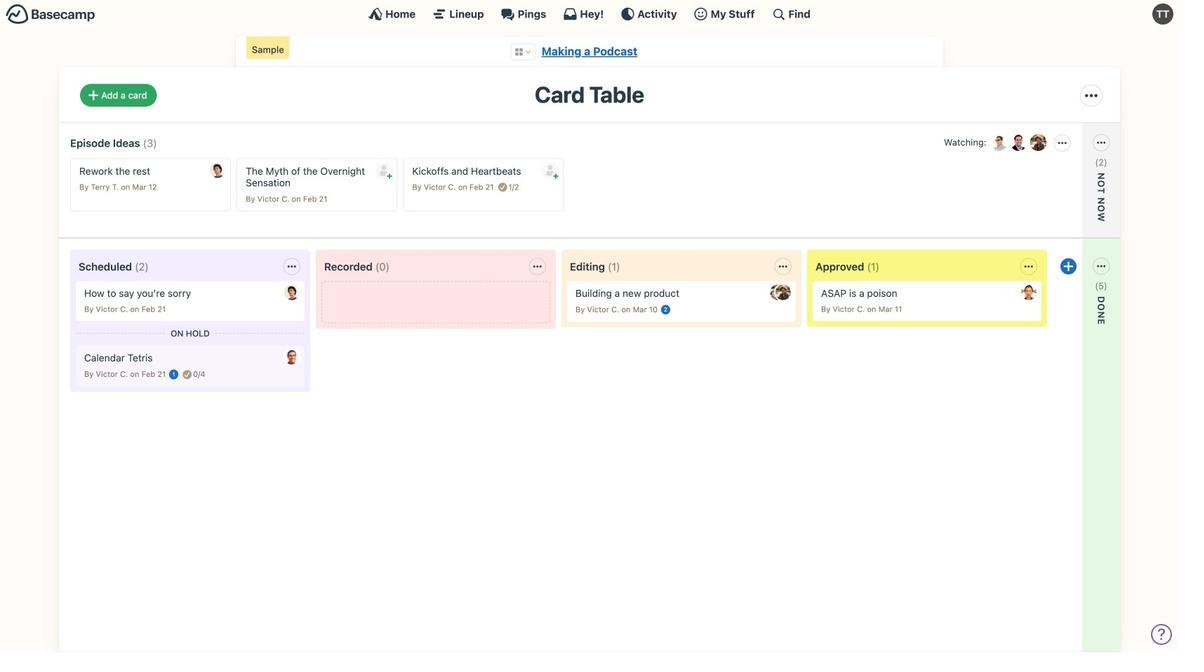Task type: locate. For each thing, give the bounding box(es) containing it.
0 vertical spatial jared davis image
[[210, 162, 225, 178]]

on feb 21 element
[[458, 183, 494, 192], [292, 194, 327, 203], [130, 305, 166, 314], [130, 370, 166, 379]]

steve marsh image
[[284, 349, 300, 365]]

switch accounts image
[[6, 4, 95, 25]]

terry turtle image
[[1153, 4, 1174, 25]]

annie bryan image
[[1021, 285, 1037, 300]]

on mar 11 element
[[867, 305, 902, 314]]

1 vertical spatial jared davis image
[[284, 285, 300, 300]]

jared davis image
[[210, 162, 225, 178], [284, 285, 300, 300]]

0 horizontal spatial nicole katz image
[[776, 285, 791, 300]]

0 horizontal spatial jared davis image
[[210, 162, 225, 178]]

main element
[[0, 0, 1179, 27]]

1 horizontal spatial jared davis image
[[284, 285, 300, 300]]

1 vertical spatial nicole katz image
[[776, 285, 791, 300]]

0 vertical spatial nicole katz image
[[1029, 133, 1048, 152]]

None submit
[[375, 162, 392, 179], [542, 162, 559, 179], [1008, 179, 1106, 197], [1008, 303, 1106, 320], [375, 162, 392, 179], [542, 162, 559, 179], [1008, 179, 1106, 197], [1008, 303, 1106, 320]]

nicole katz image
[[1029, 133, 1048, 152], [776, 285, 791, 300]]



Task type: describe. For each thing, give the bounding box(es) containing it.
keyboard shortcut: ⌘ + / image
[[772, 7, 786, 21]]

1 horizontal spatial nicole katz image
[[1029, 133, 1048, 152]]

josh fiske image
[[1009, 133, 1029, 152]]

victor cooper image
[[989, 133, 1009, 152]]

jennifer young image
[[770, 285, 785, 300]]

on mar 10 element
[[622, 305, 658, 314]]

breadcrumb element
[[236, 36, 943, 67]]

on mar 12 element
[[121, 183, 157, 192]]



Task type: vqa. For each thing, say whether or not it's contained in the screenshot.
jennifer young Image
yes



